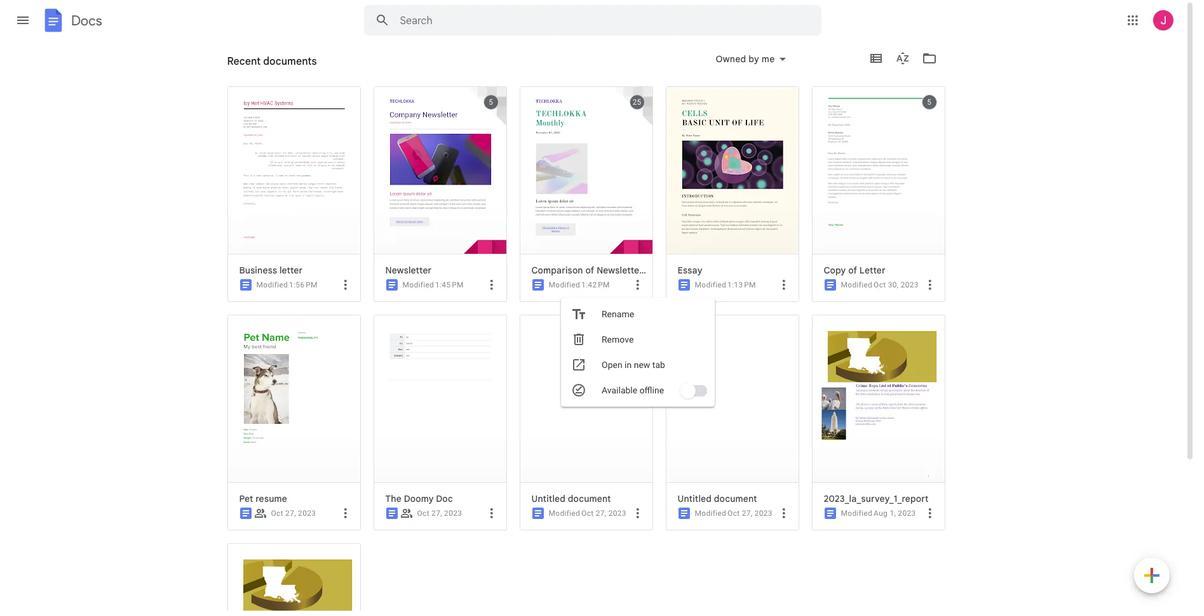 Task type: vqa. For each thing, say whether or not it's contained in the screenshot.
resume in the left bottom of the page
yes



Task type: describe. For each thing, give the bounding box(es) containing it.
the doomy doc google docs element
[[385, 494, 501, 505]]

main menu image
[[15, 13, 30, 28]]

comparison
[[531, 265, 583, 276]]

5 for copy of letter
[[927, 98, 931, 107]]

menu containing rename
[[561, 31, 715, 612]]

untitled document google docs element for 4th last opened by me oct 27, 2023 element from left
[[678, 494, 793, 505]]

last opened by me 1:42 pm element
[[581, 281, 610, 290]]

oct 27, 2023 for doomy
[[417, 510, 462, 518]]

newsletter option
[[370, 86, 507, 612]]

1:13 pm
[[728, 281, 756, 290]]

25 button
[[629, 95, 645, 110]]

docs
[[71, 12, 102, 29]]

2023_la_survey_1_report
[[824, 494, 929, 505]]

recent documents heading
[[227, 41, 317, 81]]

2023 for 2nd the untitled document option from right
[[608, 510, 626, 518]]

modified oct 30, 2023
[[841, 281, 919, 290]]

available offline
[[602, 386, 664, 396]]

2023_la_survey_1_report option
[[808, 315, 945, 612]]

oct inside the doomy doc option
[[417, 510, 429, 518]]

25
[[633, 98, 641, 107]]

5 button for copy of letter
[[922, 95, 937, 110]]

letter
[[859, 265, 885, 276]]

1,
[[890, 510, 896, 518]]

create new document image
[[1134, 558, 1170, 597]]

27, inside pet resume option
[[285, 510, 296, 518]]

2023 inside pet resume option
[[298, 510, 316, 518]]

modified for last opened by me 1:45 pm element on the left top
[[402, 281, 434, 290]]

open
[[602, 360, 622, 370]]

4 27, from the left
[[742, 510, 753, 518]]

doc
[[436, 494, 453, 505]]

recent documents list box
[[224, 31, 958, 612]]

untitled for first the untitled document option from the right
[[678, 494, 712, 505]]

1:56 pm
[[289, 281, 318, 290]]

offline
[[640, 386, 664, 396]]

untitled document for 2nd the untitled document option from right
[[531, 494, 611, 505]]

modified for 4th last opened by me oct 27, 2023 element from left
[[695, 510, 726, 518]]

in
[[625, 360, 632, 370]]

resume
[[256, 494, 287, 505]]

untitled document google docs element for 3rd last opened by me oct 27, 2023 element from left
[[531, 494, 647, 505]]

docs link
[[41, 8, 102, 36]]

last opened by me 1:13 pm element
[[728, 281, 756, 290]]

comparison of newsletter & essay option
[[516, 31, 715, 612]]

modified for last opened by me 1:42 pm "element"
[[549, 281, 580, 290]]

2 recent documents from the top
[[227, 60, 306, 72]]

new
[[634, 360, 650, 370]]

pet resume option
[[224, 315, 361, 612]]

owned by me button
[[707, 51, 794, 67]]

2 essay from the left
[[678, 265, 702, 276]]

Search bar text field
[[400, 15, 789, 27]]

essay option
[[662, 86, 799, 612]]

3 last opened by me oct 27, 2023 element from the left
[[581, 510, 626, 518]]

documents inside heading
[[263, 55, 317, 68]]

remove
[[602, 335, 634, 345]]

1:42 pm
[[581, 281, 610, 290]]

modified oct 27, 2023 for 4th last opened by me oct 27, 2023 element from left
[[695, 510, 772, 518]]

business
[[239, 265, 277, 276]]

business letter
[[239, 265, 303, 276]]

1 recent documents from the top
[[227, 55, 317, 68]]

2023_la_survey_1_report google docs element
[[824, 494, 939, 505]]

doomy
[[404, 494, 434, 505]]

copy of letter option
[[808, 86, 945, 612]]

27, inside the doomy doc option
[[431, 510, 442, 518]]

modified for last opened by me 1:13 pm 'element'
[[695, 281, 726, 290]]

copy
[[824, 265, 846, 276]]

owned
[[716, 53, 746, 65]]

modified 1:56 pm
[[256, 281, 318, 290]]

4 last opened by me oct 27, 2023 element from the left
[[728, 510, 772, 518]]

2 recent from the top
[[227, 60, 256, 72]]

the doomy doc
[[385, 494, 453, 505]]

2023 for first the untitled document option from the right
[[755, 510, 772, 518]]

1 newsletter from the left
[[385, 265, 432, 276]]

copy of letter google docs element
[[824, 265, 939, 276]]



Task type: locate. For each thing, give the bounding box(es) containing it.
5 inside copy of letter option
[[927, 98, 931, 107]]

comparison of newsletter & essay google docs element
[[531, 265, 679, 276]]

0 horizontal spatial 5
[[489, 98, 493, 107]]

5 button
[[483, 95, 498, 110], [922, 95, 937, 110], [922, 95, 937, 110]]

tab
[[652, 360, 665, 370]]

modified oct 27, 2023
[[549, 510, 626, 518], [695, 510, 772, 518]]

oct 27, 2023 for resume
[[271, 510, 316, 518]]

2 untitled document google docs element from the left
[[678, 494, 793, 505]]

1 horizontal spatial untitled document google docs element
[[678, 494, 793, 505]]

copy of letter
[[824, 265, 885, 276]]

of
[[585, 265, 594, 276], [848, 265, 857, 276]]

0 horizontal spatial untitled document
[[531, 494, 611, 505]]

untitled document for first the untitled document option from the right
[[678, 494, 757, 505]]

modified inside copy of letter option
[[841, 281, 872, 290]]

untitled
[[531, 494, 566, 505], [678, 494, 712, 505]]

newsletter up modified 1:45 pm
[[385, 265, 432, 276]]

modified inside essay option
[[695, 281, 726, 290]]

essay up modified 1:13 pm
[[678, 265, 702, 276]]

pet resume google docs element
[[239, 494, 355, 505]]

5 for newsletter
[[489, 98, 493, 107]]

1 untitled document option from the left
[[516, 315, 653, 612]]

0 horizontal spatial of
[[585, 265, 594, 276]]

document for 4th last opened by me oct 27, 2023 element from left
[[714, 494, 757, 505]]

0 horizontal spatial untitled document google docs element
[[531, 494, 647, 505]]

business letter google docs element
[[239, 265, 355, 276]]

newsletter up last opened by me 1:42 pm "element"
[[597, 265, 643, 276]]

0 horizontal spatial modified oct 27, 2023
[[549, 510, 626, 518]]

25 button
[[629, 95, 645, 110]]

1 last opened by me oct 27, 2023 element from the left
[[271, 510, 316, 518]]

untitled for 2nd the untitled document option from right
[[531, 494, 566, 505]]

1 untitled document from the left
[[531, 494, 611, 505]]

oct inside pet resume option
[[271, 510, 283, 518]]

modified inside newsletter option
[[402, 281, 434, 290]]

2023 inside the doomy doc option
[[444, 510, 462, 518]]

recent
[[227, 55, 261, 68], [227, 60, 256, 72]]

2 document from the left
[[714, 494, 757, 505]]

1 27, from the left
[[285, 510, 296, 518]]

5 inside dropdown button
[[489, 98, 493, 107]]

1 horizontal spatial 5
[[927, 98, 931, 107]]

business letter option
[[224, 86, 361, 612]]

comparison of newsletter & essay
[[531, 265, 679, 276]]

0 horizontal spatial oct 27, 2023
[[271, 510, 316, 518]]

of for comparison
[[585, 265, 594, 276]]

essay
[[654, 265, 679, 276], [678, 265, 702, 276]]

2 of from the left
[[848, 265, 857, 276]]

untitled document option
[[516, 315, 653, 612], [662, 315, 799, 612]]

pet resume
[[239, 494, 287, 505]]

recent documents
[[227, 55, 317, 68], [227, 60, 306, 72]]

modified inside business letter option
[[256, 281, 288, 290]]

2 untitled document from the left
[[678, 494, 757, 505]]

2 oct 27, 2023 from the left
[[417, 510, 462, 518]]

30,
[[888, 281, 899, 290]]

oct 27, 2023 inside the doomy doc option
[[417, 510, 462, 518]]

modified inside the 2023_la_survey_1_report 'option'
[[841, 510, 872, 518]]

0 horizontal spatial untitled document option
[[516, 315, 653, 612]]

1 horizontal spatial document
[[714, 494, 757, 505]]

pet
[[239, 494, 253, 505]]

modified 1:45 pm
[[402, 281, 464, 290]]

newsletter google docs element
[[385, 265, 501, 276]]

1:45 pm
[[435, 281, 464, 290]]

2 modified oct 27, 2023 from the left
[[695, 510, 772, 518]]

0 horizontal spatial document
[[568, 494, 611, 505]]

modified for last opened by me aug 1, 2023 element at the right bottom of page
[[841, 510, 872, 518]]

2 newsletter from the left
[[597, 265, 643, 276]]

2 27, from the left
[[431, 510, 442, 518]]

the doomy doc option
[[370, 315, 507, 612]]

modified for 3rd last opened by me oct 27, 2023 element from left
[[549, 510, 580, 518]]

menu
[[561, 31, 715, 612]]

1 horizontal spatial oct 27, 2023
[[417, 510, 462, 518]]

2023 for copy of letter option
[[901, 281, 919, 290]]

2 untitled document option from the left
[[662, 315, 799, 612]]

1 untitled document google docs element from the left
[[531, 494, 647, 505]]

1 essay from the left
[[654, 265, 679, 276]]

newsletter
[[385, 265, 432, 276], [597, 265, 643, 276]]

1 untitled from the left
[[531, 494, 566, 505]]

modified inside comparison of newsletter & essay option
[[549, 281, 580, 290]]

modified 1:13 pm
[[695, 281, 756, 290]]

of right copy
[[848, 265, 857, 276]]

letter
[[279, 265, 303, 276]]

2023
[[901, 281, 919, 290], [298, 510, 316, 518], [444, 510, 462, 518], [608, 510, 626, 518], [755, 510, 772, 518], [898, 510, 916, 518]]

last opened by me oct 27, 2023 element inside pet resume option
[[271, 510, 316, 518]]

1 of from the left
[[585, 265, 594, 276]]

by
[[749, 53, 759, 65]]

5
[[489, 98, 493, 107], [927, 98, 931, 107]]

0 horizontal spatial untitled
[[531, 494, 566, 505]]

last opened by me 1:56 pm element
[[289, 281, 318, 290]]

modified for last opened by me 1:56 pm element
[[256, 281, 288, 290]]

of for copy
[[848, 265, 857, 276]]

recent inside heading
[[227, 55, 261, 68]]

last opened by me aug 1, 2023 element
[[874, 510, 916, 518]]

oct
[[874, 281, 886, 290], [271, 510, 283, 518], [417, 510, 429, 518], [581, 510, 594, 518], [728, 510, 740, 518]]

1 modified oct 27, 2023 from the left
[[549, 510, 626, 518]]

5 button
[[483, 95, 498, 110]]

2023 for the 2023_la_survey_1_report 'option'
[[898, 510, 916, 518]]

modified for last opened by me oct 30, 2023 element
[[841, 281, 872, 290]]

1 horizontal spatial untitled document option
[[662, 315, 799, 612]]

search image
[[369, 8, 395, 33]]

2 last opened by me oct 27, 2023 element from the left
[[417, 510, 462, 518]]

2023 inside copy of letter option
[[901, 281, 919, 290]]

5 button inside newsletter option
[[483, 95, 498, 110]]

1 document from the left
[[568, 494, 611, 505]]

1 horizontal spatial of
[[848, 265, 857, 276]]

oct inside copy of letter option
[[874, 281, 886, 290]]

modified oct 27, 2023 for 3rd last opened by me oct 27, 2023 element from left
[[549, 510, 626, 518]]

2023 inside 'option'
[[898, 510, 916, 518]]

the
[[385, 494, 402, 505]]

oct 27, 2023 inside pet resume option
[[271, 510, 316, 518]]

owned by me
[[716, 53, 775, 65]]

modified 1:42 pm
[[549, 281, 610, 290]]

aug
[[874, 510, 888, 518]]

documents
[[263, 55, 317, 68], [259, 60, 306, 72]]

None search field
[[364, 5, 821, 36]]

oct 27, 2023 down the doomy doc google docs element
[[417, 510, 462, 518]]

untitled document
[[531, 494, 611, 505], [678, 494, 757, 505]]

document for 3rd last opened by me oct 27, 2023 element from left
[[568, 494, 611, 505]]

1 oct 27, 2023 from the left
[[271, 510, 316, 518]]

3 27, from the left
[[596, 510, 606, 518]]

0 horizontal spatial newsletter
[[385, 265, 432, 276]]

1 recent from the top
[[227, 55, 261, 68]]

1 5 from the left
[[489, 98, 493, 107]]

oct 27, 2023 down pet resume google docs element
[[271, 510, 316, 518]]

2 untitled from the left
[[678, 494, 712, 505]]

available
[[602, 386, 637, 396]]

2 5 from the left
[[927, 98, 931, 107]]

last opened by me oct 30, 2023 element
[[874, 281, 919, 290]]

essay right &
[[654, 265, 679, 276]]

27,
[[285, 510, 296, 518], [431, 510, 442, 518], [596, 510, 606, 518], [742, 510, 753, 518]]

me
[[762, 53, 775, 65]]

modified
[[256, 281, 288, 290], [402, 281, 434, 290], [549, 281, 580, 290], [695, 281, 726, 290], [841, 281, 872, 290], [549, 510, 580, 518], [695, 510, 726, 518], [841, 510, 872, 518]]

of up 1:42 pm
[[585, 265, 594, 276]]

document
[[568, 494, 611, 505], [714, 494, 757, 505]]

rename
[[602, 309, 634, 320]]

1 horizontal spatial modified oct 27, 2023
[[695, 510, 772, 518]]

modified aug 1, 2023
[[841, 510, 916, 518]]

open in new tab
[[602, 360, 665, 370]]

1 horizontal spatial newsletter
[[597, 265, 643, 276]]

last opened by me 1:45 pm element
[[435, 281, 464, 290]]

last opened by me oct 27, 2023 element
[[271, 510, 316, 518], [417, 510, 462, 518], [581, 510, 626, 518], [728, 510, 772, 518]]

oct 27, 2023
[[271, 510, 316, 518], [417, 510, 462, 518]]

1 horizontal spatial untitled
[[678, 494, 712, 505]]

&
[[645, 265, 652, 276]]

untitled document google docs element
[[531, 494, 647, 505], [678, 494, 793, 505]]

essay google docs element
[[678, 265, 793, 276]]

5 button for newsletter
[[483, 95, 498, 110]]

1 horizontal spatial untitled document
[[678, 494, 757, 505]]



